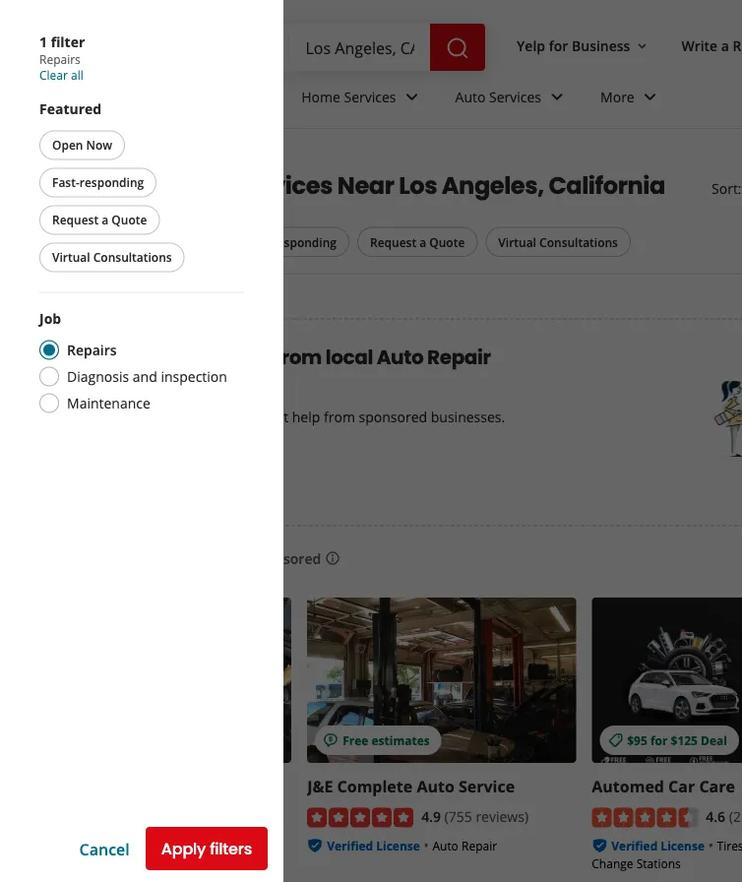 Task type: describe. For each thing, give the bounding box(es) containing it.
clear
[[39, 67, 68, 83]]

home services link
[[286, 71, 440, 128]]

$125
[[671, 732, 698, 748]]

virtual for the right virtual consultations button
[[498, 234, 536, 250]]

j&e complete auto service link
[[307, 776, 515, 797]]

auto repair
[[433, 838, 497, 854]]

sort:
[[712, 179, 742, 198]]

virtual for the left virtual consultations button
[[52, 249, 90, 265]]

free estimates link
[[307, 597, 576, 763]]

featured
[[39, 99, 102, 118]]

for for yelp
[[549, 36, 568, 55]]

tires
[[592, 838, 742, 871]]

free for price
[[73, 343, 115, 371]]

free for estimates
[[343, 732, 369, 748]]

verified license button for automed car care
[[612, 836, 705, 855]]

apply
[[161, 838, 206, 860]]

now for leftmost open now button
[[86, 137, 112, 153]]

16 info v2 image
[[325, 550, 341, 566]]

local
[[326, 343, 373, 371]]

yelp for yelp link
[[39, 153, 65, 169]]

16 verified v2 image for j&e complete auto service
[[307, 838, 323, 854]]

fast-responding button inside featured group
[[39, 168, 157, 197]]

0 horizontal spatial verified
[[42, 833, 89, 849]]

0 horizontal spatial from
[[274, 343, 322, 371]]

price
[[119, 343, 168, 371]]

4.6 star rating image
[[592, 808, 698, 828]]

yelp for business button
[[509, 28, 658, 63]]

free estimates
[[343, 732, 430, 748]]

consultations inside the filters "group"
[[540, 234, 618, 250]]

pros
[[73, 371, 117, 399]]

request a quote inside featured group
[[52, 212, 147, 228]]

assistance,
[[23, 850, 83, 866]]

(755
[[445, 807, 472, 825]]

reviews)
[[476, 807, 529, 825]]

more
[[601, 87, 635, 106]]

verified license for j&e complete auto service
[[327, 838, 420, 854]]

request inside the filters "group"
[[370, 234, 417, 250]]

fast-responding inside featured group
[[52, 174, 144, 190]]

diagnosis and inspection
[[67, 367, 227, 386]]

0 horizontal spatial and
[[133, 367, 157, 386]]

fast- inside the filters "group"
[[245, 234, 272, 250]]

j&e
[[307, 776, 333, 797]]

auto up 4.9
[[417, 776, 455, 797]]

automed car care link
[[592, 776, 735, 797]]

job
[[39, 309, 61, 328]]

automed
[[592, 776, 664, 797]]

auto inside 'link'
[[455, 87, 486, 106]]

auto services link
[[440, 71, 585, 128]]

4.6 (25
[[706, 807, 742, 825]]

license for automed car care
[[661, 838, 705, 854]]

home
[[301, 87, 341, 106]]

all
[[71, 67, 83, 83]]

home services
[[301, 87, 396, 106]]

free price estimates from local auto repair pros tell us about your project and get help from sponsored businesses.
[[73, 343, 505, 426]]

near
[[337, 169, 394, 202]]

roadside
[[219, 833, 269, 849]]

about
[[117, 407, 155, 426]]

request a quote button inside the filters "group"
[[357, 227, 478, 257]]

verified license for automed car care
[[612, 838, 705, 854]]

tell
[[73, 407, 95, 426]]

4.9
[[421, 807, 441, 825]]

responding inside the filters "group"
[[272, 234, 337, 250]]

0 horizontal spatial virtual consultations button
[[39, 243, 185, 272]]

free price estimates from local auto repair pros image
[[714, 366, 742, 464]]

re
[[733, 36, 742, 55]]

search image
[[446, 37, 470, 60]]

angeles,
[[442, 169, 544, 202]]

1 vertical spatial repair
[[462, 838, 497, 854]]

sponsored
[[359, 407, 427, 426]]

care
[[699, 776, 735, 797]]

request a quote inside the filters "group"
[[370, 234, 465, 250]]

open now for the bottommost open now button
[[151, 234, 211, 250]]

1 horizontal spatial from
[[324, 407, 355, 426]]

consultations inside featured group
[[93, 249, 172, 265]]

automed car care
[[592, 776, 735, 797]]

0 horizontal spatial verified license
[[42, 833, 136, 849]]

yelp for business
[[517, 36, 630, 55]]

deal
[[701, 732, 727, 748]]

j&e complete auto service
[[307, 776, 515, 797]]

diagnosis
[[67, 367, 129, 386]]

16 free estimates v2 image
[[323, 733, 339, 748]]

best
[[116, 169, 167, 202]]

1 filter repairs clear all
[[39, 32, 85, 83]]

repairs inside 1 filter repairs clear all
[[39, 51, 81, 67]]

4.6
[[706, 807, 726, 825]]

write a re
[[682, 36, 742, 55]]

option group containing job
[[39, 309, 244, 416]]

help
[[292, 407, 320, 426]]

maintenance
[[67, 394, 150, 412]]

more link
[[585, 71, 678, 128]]

open now for leftmost open now button
[[52, 137, 112, 153]]

open for leftmost open now button
[[52, 137, 83, 153]]

verified for automed car care
[[612, 838, 658, 854]]

auto repair, roadside assistance, body shops
[[23, 833, 269, 866]]

virtual consultations inside the filters "group"
[[498, 234, 618, 250]]

16 filter v2 image
[[56, 235, 72, 251]]

0 horizontal spatial verified license button
[[42, 831, 136, 849]]

0 horizontal spatial services
[[233, 169, 333, 202]]

your
[[159, 407, 188, 426]]

body
[[86, 850, 114, 866]]

request a quote button inside featured group
[[39, 205, 160, 235]]

24 chevron down v2 image for auto services
[[545, 85, 569, 109]]



Task type: locate. For each thing, give the bounding box(es) containing it.
open now down best
[[151, 234, 211, 250]]

open now
[[52, 137, 112, 153], [151, 234, 211, 250]]

open now inside the filters "group"
[[151, 234, 211, 250]]

free right 16 free estimates v2 image
[[343, 732, 369, 748]]

project
[[192, 407, 237, 426]]

license up body
[[92, 833, 136, 849]]

virtual consultations button down 10
[[39, 243, 185, 272]]

1 vertical spatial request
[[370, 234, 417, 250]]

quote inside featured group
[[112, 212, 147, 228]]

open inside the filters "group"
[[151, 234, 182, 250]]

1 horizontal spatial open now
[[151, 234, 211, 250]]

virtual consultations
[[498, 234, 618, 250], [52, 249, 172, 265]]

auto down (755
[[433, 838, 459, 854]]

2 16 verified v2 image from the left
[[592, 838, 608, 854]]

option group
[[39, 309, 244, 416]]

now
[[86, 137, 112, 153], [185, 234, 211, 250]]

2 horizontal spatial a
[[721, 36, 729, 55]]

0 horizontal spatial request
[[52, 212, 99, 228]]

request a quote button
[[39, 205, 160, 235], [357, 227, 478, 257]]

16 verified v2 image down 4.6 star rating image
[[592, 838, 608, 854]]

0 horizontal spatial responding
[[80, 174, 144, 190]]

1 for all
[[89, 235, 94, 248]]

us
[[99, 407, 114, 426]]

0 vertical spatial request
[[52, 212, 99, 228]]

auto inside auto repair, roadside assistance, body shops
[[148, 833, 174, 849]]

verified license
[[42, 833, 136, 849], [327, 838, 420, 854], [612, 838, 705, 854]]

verified up "assistance,"
[[42, 833, 89, 849]]

request inside featured group
[[52, 212, 99, 228]]

1 vertical spatial from
[[324, 407, 355, 426]]

apply filters
[[161, 838, 252, 860]]

fast-responding inside the filters "group"
[[245, 234, 337, 250]]

virtual inside featured group
[[52, 249, 90, 265]]

24 chevron down v2 image
[[400, 85, 424, 109], [545, 85, 569, 109], [639, 85, 662, 109]]

repair inside "free price estimates from local auto repair pros tell us about your project and get help from sponsored businesses."
[[427, 343, 491, 371]]

0 horizontal spatial fast-responding
[[52, 174, 144, 190]]

open up 16 chevron right v2 icon
[[52, 137, 83, 153]]

request a quote down los
[[370, 234, 465, 250]]

2 24 chevron down v2 image from the left
[[545, 85, 569, 109]]

write
[[682, 36, 718, 55]]

services
[[344, 87, 396, 106], [489, 87, 541, 106], [233, 169, 333, 202]]

virtual consultations button
[[486, 227, 631, 257], [39, 243, 185, 272]]

license
[[92, 833, 136, 849], [376, 838, 420, 854], [661, 838, 705, 854]]

1 horizontal spatial license
[[376, 838, 420, 854]]

a down los
[[420, 234, 426, 250]]

0 vertical spatial for
[[549, 36, 568, 55]]

auto right local
[[377, 343, 424, 371]]

yelp
[[517, 36, 545, 55], [39, 153, 65, 169]]

verified license button down 4.9 star rating image
[[327, 836, 420, 855]]

2 horizontal spatial verified license
[[612, 838, 705, 854]]

license for j&e complete auto service
[[376, 838, 420, 854]]

0 vertical spatial repairs
[[39, 51, 81, 67]]

fast-responding down 16 chevron right v2 icon
[[52, 174, 144, 190]]

from left local
[[274, 343, 322, 371]]

1 inside 1 filter repairs clear all
[[39, 32, 47, 51]]

auto services
[[455, 87, 541, 106]]

and up about
[[133, 367, 157, 386]]

(25
[[729, 807, 742, 825]]

1 horizontal spatial yelp
[[517, 36, 545, 55]]

open inside featured group
[[52, 137, 83, 153]]

estimates up the j&e complete auto service "link"
[[372, 732, 430, 748]]

for for $95
[[651, 732, 668, 748]]

3 24 chevron down v2 image from the left
[[639, 85, 662, 109]]

clear all link
[[39, 67, 83, 83]]

1 vertical spatial now
[[185, 234, 211, 250]]

2 horizontal spatial verified license button
[[612, 836, 705, 855]]

open now button
[[39, 130, 125, 160], [138, 227, 224, 257]]

0 vertical spatial open now button
[[39, 130, 125, 160]]

virtual down angeles,
[[498, 234, 536, 250]]

free up maintenance
[[73, 343, 115, 371]]

1 inside 1 all
[[89, 235, 94, 248]]

now up 16 chevron right v2 icon
[[86, 137, 112, 153]]

1 24 chevron down v2 image from the left
[[400, 85, 424, 109]]

16 verified v2 image for automed car care
[[592, 838, 608, 854]]

responding
[[80, 174, 144, 190], [272, 234, 337, 250]]

virtual consultations down california
[[498, 234, 618, 250]]

open
[[52, 137, 83, 153], [151, 234, 182, 250]]

services for home services
[[344, 87, 396, 106]]

filter
[[51, 32, 85, 51]]

los
[[399, 169, 437, 202]]

2 horizontal spatial 24 chevron down v2 image
[[639, 85, 662, 109]]

virtual consultations down 10
[[52, 249, 172, 265]]

now right all
[[185, 234, 211, 250]]

virtual
[[498, 234, 536, 250], [52, 249, 90, 265]]

for left business
[[549, 36, 568, 55]]

filters group
[[39, 227, 635, 258]]

1 vertical spatial and
[[240, 407, 265, 426]]

repair down 4.9 (755 reviews)
[[462, 838, 497, 854]]

verified down 4.9 star rating image
[[327, 838, 373, 854]]

24 chevron down v2 image for home services
[[400, 85, 424, 109]]

request down los
[[370, 234, 417, 250]]

0 vertical spatial open now
[[52, 137, 112, 153]]

$95 for $125 deal link
[[592, 597, 742, 763]]

for
[[549, 36, 568, 55], [651, 732, 668, 748]]

0 horizontal spatial quote
[[112, 212, 147, 228]]

4.9 (755 reviews)
[[421, 807, 529, 825]]

1 horizontal spatial responding
[[272, 234, 337, 250]]

automotive
[[96, 153, 166, 169]]

None search field
[[150, 24, 489, 71]]

quote inside the filters "group"
[[430, 234, 465, 250]]

get
[[268, 407, 289, 426]]

estimates
[[172, 343, 271, 371], [372, 732, 430, 748]]

0 horizontal spatial consultations
[[93, 249, 172, 265]]

top 10 best auto services near los angeles, california
[[39, 169, 665, 202]]

24 chevron down v2 image inside home services link
[[400, 85, 424, 109]]

write a re link
[[674, 28, 742, 63]]

request a quote button down 10
[[39, 205, 160, 235]]

1 vertical spatial request a quote
[[370, 234, 465, 250]]

1 vertical spatial responding
[[272, 234, 337, 250]]

auto inside "free price estimates from local auto repair pros tell us about your project and get help from sponsored businesses."
[[377, 343, 424, 371]]

$95
[[627, 732, 648, 748]]

services down yelp for business at top
[[489, 87, 541, 106]]

free inside "free price estimates from local auto repair pros tell us about your project and get help from sponsored businesses."
[[73, 343, 115, 371]]

a left re
[[721, 36, 729, 55]]

24 chevron down v2 image inside more link
[[639, 85, 662, 109]]

1 horizontal spatial free
[[343, 732, 369, 748]]

0 horizontal spatial license
[[92, 833, 136, 849]]

verified license down 4.6 star rating image
[[612, 838, 705, 854]]

0 vertical spatial repair
[[427, 343, 491, 371]]

1 vertical spatial fast-
[[245, 234, 272, 250]]

consultations
[[540, 234, 618, 250], [93, 249, 172, 265]]

0 vertical spatial open
[[52, 137, 83, 153]]

0 horizontal spatial yelp
[[39, 153, 65, 169]]

verified license button up body
[[42, 831, 136, 849]]

1 horizontal spatial virtual consultations button
[[486, 227, 631, 257]]

virtual consultations inside featured group
[[52, 249, 172, 265]]

a
[[721, 36, 729, 55], [102, 212, 109, 228], [420, 234, 426, 250]]

1 horizontal spatial 16 verified v2 image
[[592, 838, 608, 854]]

top
[[39, 169, 83, 202]]

24 chevron down v2 image down yelp for business at top
[[545, 85, 569, 109]]

responding inside featured group
[[80, 174, 144, 190]]

0 vertical spatial fast-responding button
[[39, 168, 157, 197]]

1 vertical spatial for
[[651, 732, 668, 748]]

2 vertical spatial a
[[420, 234, 426, 250]]

1 horizontal spatial and
[[240, 407, 265, 426]]

repairs
[[39, 51, 81, 67], [67, 341, 117, 359]]

1 horizontal spatial fast-
[[245, 234, 272, 250]]

verified down 4.6 star rating image
[[612, 838, 658, 854]]

16 chevron down v2 image
[[634, 38, 650, 54]]

fast-responding
[[52, 174, 144, 190], [245, 234, 337, 250]]

0 vertical spatial a
[[721, 36, 729, 55]]

auto down "search" icon
[[455, 87, 486, 106]]

16 verified v2 image
[[307, 838, 323, 854], [592, 838, 608, 854]]

16 deal v2 image
[[608, 733, 623, 748]]

0 horizontal spatial open now
[[52, 137, 112, 153]]

verified license button
[[42, 831, 136, 849], [327, 836, 420, 855], [612, 836, 705, 855]]

1 horizontal spatial services
[[344, 87, 396, 106]]

1 vertical spatial open now button
[[138, 227, 224, 257]]

service
[[459, 776, 515, 797]]

1 horizontal spatial fast-responding
[[245, 234, 337, 250]]

filters
[[210, 838, 252, 860]]

1
[[39, 32, 47, 51], [89, 235, 94, 248]]

0 horizontal spatial a
[[102, 212, 109, 228]]

virtual inside the filters "group"
[[498, 234, 536, 250]]

1 vertical spatial open
[[151, 234, 182, 250]]

1 horizontal spatial estimates
[[372, 732, 430, 748]]

1 vertical spatial free
[[343, 732, 369, 748]]

virtual consultations button down california
[[486, 227, 631, 257]]

10
[[88, 169, 111, 202]]

yelp up auto services 'link'
[[517, 36, 545, 55]]

1 for filter
[[39, 32, 47, 51]]

0 horizontal spatial 1
[[39, 32, 47, 51]]

a up 1 all
[[102, 212, 109, 228]]

1 vertical spatial repairs
[[67, 341, 117, 359]]

for right $95
[[651, 732, 668, 748]]

services up the filters "group" at the top
[[233, 169, 333, 202]]

verified for j&e complete auto service
[[327, 838, 373, 854]]

1 horizontal spatial for
[[651, 732, 668, 748]]

0 vertical spatial request a quote
[[52, 212, 147, 228]]

now inside the filters "group"
[[185, 234, 211, 250]]

0 horizontal spatial virtual consultations
[[52, 249, 172, 265]]

and
[[133, 367, 157, 386], [240, 407, 265, 426]]

and left get
[[240, 407, 265, 426]]

fast- inside featured group
[[52, 174, 80, 190]]

16 verified v2 image down 4.9 star rating image
[[307, 838, 323, 854]]

estimates inside "free price estimates from local auto repair pros tell us about your project and get help from sponsored businesses."
[[172, 343, 271, 371]]

fast-
[[52, 174, 80, 190], [245, 234, 272, 250]]

repairs down filter
[[39, 51, 81, 67]]

1 vertical spatial 1
[[89, 235, 94, 248]]

license down 4.9 star rating image
[[376, 838, 420, 854]]

0 horizontal spatial open
[[52, 137, 83, 153]]

1 vertical spatial yelp
[[39, 153, 65, 169]]

auto right best
[[172, 169, 228, 202]]

0 horizontal spatial fast-
[[52, 174, 80, 190]]

yelp inside button
[[517, 36, 545, 55]]

open for the bottommost open now button
[[151, 234, 182, 250]]

1 left all
[[89, 235, 94, 248]]

1 all
[[89, 234, 118, 250]]

yelp link
[[39, 153, 65, 169]]

license down 4.6 star rating image
[[661, 838, 705, 854]]

now for the bottommost open now button
[[185, 234, 211, 250]]

16 chevron right v2 image
[[73, 153, 88, 169]]

24 chevron down v2 image right home services
[[400, 85, 424, 109]]

featured group
[[35, 99, 244, 276]]

open right all
[[151, 234, 182, 250]]

1 left filter
[[39, 32, 47, 51]]

1 horizontal spatial virtual
[[498, 234, 536, 250]]

auto
[[455, 87, 486, 106], [172, 169, 228, 202], [377, 343, 424, 371], [417, 776, 455, 797], [148, 833, 174, 849], [433, 838, 459, 854]]

california
[[549, 169, 665, 202]]

from
[[274, 343, 322, 371], [324, 407, 355, 426]]

verified license up body
[[42, 833, 136, 849]]

shops
[[117, 850, 151, 866]]

2 horizontal spatial verified
[[612, 838, 658, 854]]

quote
[[112, 212, 147, 228], [430, 234, 465, 250]]

apply filters button
[[145, 827, 268, 870]]

1 vertical spatial fast-responding
[[245, 234, 337, 250]]

0 vertical spatial free
[[73, 343, 115, 371]]

1 vertical spatial estimates
[[372, 732, 430, 748]]

0 vertical spatial now
[[86, 137, 112, 153]]

sponsored
[[250, 549, 321, 567]]

1 horizontal spatial request a quote
[[370, 234, 465, 250]]

fast-responding down top 10 best auto services near los angeles, california
[[245, 234, 337, 250]]

1 horizontal spatial open now button
[[138, 227, 224, 257]]

request a quote button down los
[[357, 227, 478, 257]]

24 chevron down v2 image for more
[[639, 85, 662, 109]]

1 horizontal spatial verified
[[327, 838, 373, 854]]

1 horizontal spatial virtual consultations
[[498, 234, 618, 250]]

services inside 'link'
[[489, 87, 541, 106]]

request up 16 filter v2 image
[[52, 212, 99, 228]]

now inside featured group
[[86, 137, 112, 153]]

request a quote up 1 all
[[52, 212, 147, 228]]

auto up shops
[[148, 833, 174, 849]]

verified
[[42, 833, 89, 849], [327, 838, 373, 854], [612, 838, 658, 854]]

1 16 verified v2 image from the left
[[307, 838, 323, 854]]

0 vertical spatial fast-
[[52, 174, 80, 190]]

0 horizontal spatial 24 chevron down v2 image
[[400, 85, 424, 109]]

responding down top 10 best auto services near los angeles, california
[[272, 234, 337, 250]]

automotive link
[[96, 153, 166, 169]]

0 vertical spatial fast-responding
[[52, 174, 144, 190]]

verified license button for j&e complete auto service
[[327, 836, 420, 855]]

services for auto services
[[489, 87, 541, 106]]

0 horizontal spatial for
[[549, 36, 568, 55]]

business
[[572, 36, 630, 55]]

fast-responding button inside the filters "group"
[[232, 227, 349, 257]]

repairs up diagnosis
[[67, 341, 117, 359]]

businesses.
[[431, 407, 505, 426]]

cancel button
[[79, 838, 130, 859]]

free inside free estimates link
[[343, 732, 369, 748]]

1 horizontal spatial request
[[370, 234, 417, 250]]

4.9 star rating image
[[307, 808, 414, 828]]

verified license down 4.9 star rating image
[[327, 838, 420, 854]]

for inside button
[[549, 36, 568, 55]]

repair up businesses.
[[427, 343, 491, 371]]

0 vertical spatial 1
[[39, 32, 47, 51]]

a inside group
[[102, 212, 109, 228]]

24 chevron down v2 image right more
[[639, 85, 662, 109]]

1 vertical spatial fast-responding button
[[232, 227, 349, 257]]

2 horizontal spatial services
[[489, 87, 541, 106]]

quote down los
[[430, 234, 465, 250]]

1 vertical spatial open now
[[151, 234, 211, 250]]

yelp left 16 chevron right v2 icon
[[39, 153, 65, 169]]

repairs inside option group
[[67, 341, 117, 359]]

24 chevron down v2 image inside auto services 'link'
[[545, 85, 569, 109]]

request a quote
[[52, 212, 147, 228], [370, 234, 465, 250]]

repair
[[427, 343, 491, 371], [462, 838, 497, 854]]

1 vertical spatial quote
[[430, 234, 465, 250]]

0 vertical spatial estimates
[[172, 343, 271, 371]]

quote up all
[[112, 212, 147, 228]]

verified license button down 4.6 star rating image
[[612, 836, 705, 855]]

responding down automotive link
[[80, 174, 144, 190]]

repair,
[[177, 833, 215, 849]]

open now button down best
[[138, 227, 224, 257]]

open now button down the featured
[[39, 130, 125, 160]]

0 vertical spatial and
[[133, 367, 157, 386]]

open now up 16 chevron right v2 icon
[[52, 137, 112, 153]]

0 horizontal spatial 16 verified v2 image
[[307, 838, 323, 854]]

1 horizontal spatial open
[[151, 234, 182, 250]]

0 horizontal spatial virtual
[[52, 249, 90, 265]]

0 vertical spatial yelp
[[517, 36, 545, 55]]

0 horizontal spatial request a quote
[[52, 212, 147, 228]]

all
[[103, 234, 118, 250]]

services right home
[[344, 87, 396, 106]]

car
[[669, 776, 695, 797]]

a inside the filters "group"
[[420, 234, 426, 250]]

0 horizontal spatial open now button
[[39, 130, 125, 160]]

consultations down california
[[540, 234, 618, 250]]

2 horizontal spatial license
[[661, 838, 705, 854]]

0 horizontal spatial free
[[73, 343, 115, 371]]

consultations right 16 filter v2 image
[[93, 249, 172, 265]]

yelp for yelp for business
[[517, 36, 545, 55]]

0 horizontal spatial estimates
[[172, 343, 271, 371]]

0 vertical spatial from
[[274, 343, 322, 371]]

open now inside featured group
[[52, 137, 112, 153]]

business categories element
[[150, 71, 742, 128]]

estimates up project
[[172, 343, 271, 371]]

1 horizontal spatial 1
[[89, 235, 94, 248]]

complete
[[337, 776, 413, 797]]

inspection
[[161, 367, 227, 386]]

virtual left all
[[52, 249, 90, 265]]

1 horizontal spatial quote
[[430, 234, 465, 250]]

1 horizontal spatial now
[[185, 234, 211, 250]]

0 vertical spatial responding
[[80, 174, 144, 190]]

1 horizontal spatial consultations
[[540, 234, 618, 250]]

1 horizontal spatial verified license button
[[327, 836, 420, 855]]

cancel
[[79, 838, 130, 859]]

$95 for $125 deal
[[627, 732, 727, 748]]

and inside "free price estimates from local auto repair pros tell us about your project and get help from sponsored businesses."
[[240, 407, 265, 426]]

from right help
[[324, 407, 355, 426]]

1 vertical spatial a
[[102, 212, 109, 228]]

0 horizontal spatial fast-responding button
[[39, 168, 157, 197]]



Task type: vqa. For each thing, say whether or not it's contained in the screenshot.
Food (14) button
no



